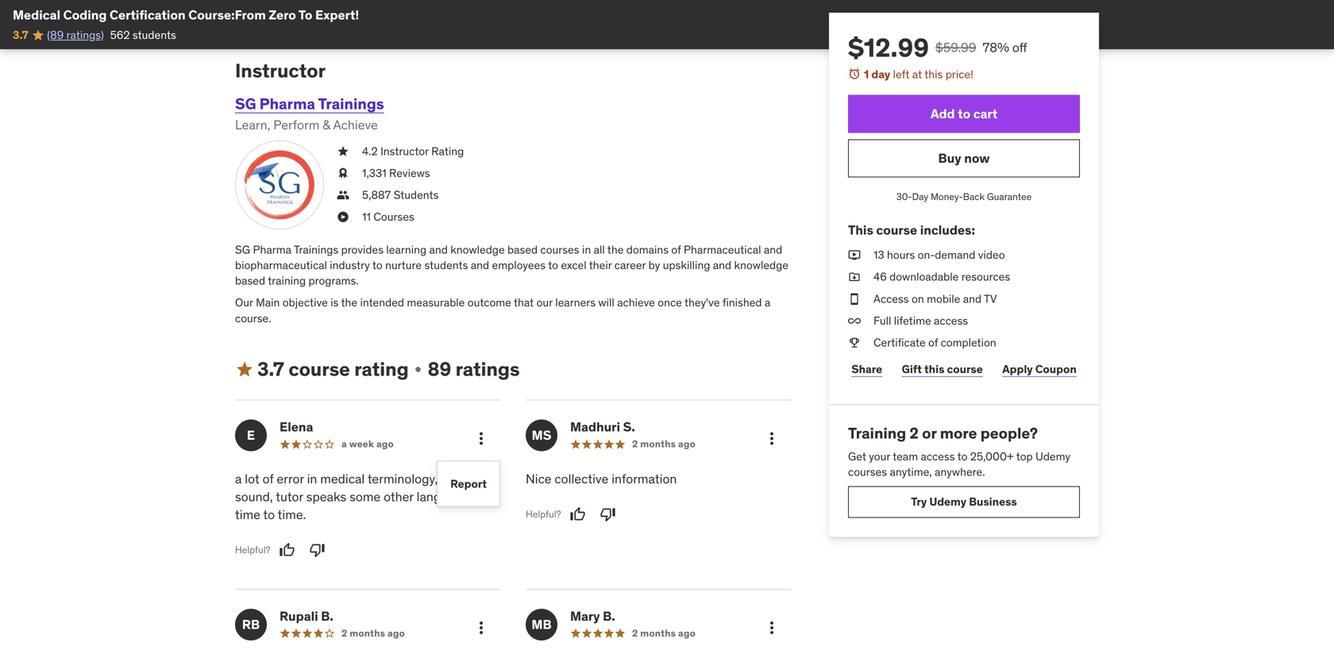 Task type: describe. For each thing, give the bounding box(es) containing it.
3.7 for 3.7 course rating
[[257, 357, 284, 381]]

expert!
[[315, 7, 359, 23]]

sg pharma trainings image
[[235, 141, 324, 230]]

nurture
[[385, 258, 422, 273]]

nice collective information
[[526, 471, 677, 488]]

at
[[913, 67, 923, 81]]

price!
[[946, 67, 974, 81]]

medical
[[13, 7, 60, 23]]

madhuri s.
[[570, 419, 635, 436]]

xsmall image for 46 downloadable resources
[[849, 269, 861, 285]]

share button
[[849, 354, 886, 386]]

b. for mary b.
[[603, 608, 616, 625]]

xsmall image for certificate
[[849, 335, 861, 351]]

medical coding certification course:from zero to expert!
[[13, 7, 359, 23]]

coding
[[63, 7, 107, 23]]

report
[[451, 477, 487, 491]]

tutor
[[276, 489, 303, 505]]

2 this from the top
[[925, 362, 945, 377]]

learning
[[386, 243, 427, 257]]

2 months ago for mary b.
[[632, 628, 696, 640]]

sg for sg pharma trainings provides learning and knowledge based courses in all the domains of pharmaceutical and biopharmaceutical industry to nurture students and employees to excel their career by upskilling and knowledge based training programs. our main objective is the intended measurable outcome that our learners will achieve once they've finished a course.
[[235, 243, 250, 257]]

mobile
[[927, 292, 961, 306]]

gift
[[902, 362, 922, 377]]

buy
[[939, 150, 962, 166]]

ago for madhuri s.
[[678, 438, 696, 451]]

on-
[[918, 248, 935, 262]]

courses inside training 2 or more people? get your team access to 25,000+ top udemy courses anytime, anywhere.
[[849, 465, 888, 479]]

13
[[874, 248, 885, 262]]

is
[[331, 296, 339, 310]]

pharmaceutical
[[684, 243, 762, 257]]

now
[[965, 150, 990, 166]]

ago for rupali b.
[[388, 628, 405, 640]]

money-
[[931, 191, 964, 203]]

anytime,
[[890, 465, 932, 479]]

very
[[441, 471, 465, 488]]

in inside the a lot of error in medical terminology, very bed sound, tutor speaks some other language from time to time.
[[307, 471, 317, 488]]

xsmall image for 4.2 instructor rating
[[337, 144, 350, 159]]

medical
[[320, 471, 365, 488]]

udemy inside training 2 or more people? get your team access to 25,000+ top udemy courses anytime, anywhere.
[[1036, 450, 1071, 464]]

xsmall image for access on mobile and tv
[[849, 291, 861, 307]]

learners
[[556, 296, 596, 310]]

ratings)
[[66, 28, 104, 42]]

46
[[874, 270, 887, 284]]

additional actions for review by rupali b. image
[[472, 619, 491, 638]]

a lot of error in medical terminology, very bed sound, tutor speaks some other language from time to time.
[[235, 471, 499, 523]]

$12.99
[[849, 32, 929, 64]]

helpful? for nice collective information
[[526, 509, 561, 521]]

2 months ago for rupali b.
[[342, 628, 405, 640]]

certificate of completion
[[874, 336, 997, 350]]

a for ago
[[342, 438, 347, 451]]

course for this
[[877, 222, 918, 238]]

562 students
[[110, 28, 176, 42]]

main
[[256, 296, 280, 310]]

0 horizontal spatial based
[[235, 274, 265, 288]]

2 for mary b.
[[632, 628, 638, 640]]

gift this course link
[[899, 354, 987, 386]]

0 vertical spatial the
[[608, 243, 624, 257]]

of inside sg pharma trainings provides learning and knowledge based courses in all the domains of pharmaceutical and biopharmaceutical industry to nurture students and employees to excel their career by upskilling and knowledge based training programs. our main objective is the intended measurable outcome that our learners will achieve once they've finished a course.
[[672, 243, 681, 257]]

to inside the a lot of error in medical terminology, very bed sound, tutor speaks some other language from time to time.
[[263, 507, 275, 523]]

report button
[[451, 468, 487, 500]]

certificate
[[874, 336, 926, 350]]

back
[[964, 191, 985, 203]]

gift this course
[[902, 362, 983, 377]]

your
[[869, 450, 891, 464]]

error
[[277, 471, 304, 488]]

on
[[912, 292, 925, 306]]

outcome
[[468, 296, 512, 310]]

b. for rupali b.
[[321, 608, 334, 625]]

and down pharmaceutical
[[713, 258, 732, 273]]

rating
[[355, 357, 409, 381]]

ms
[[532, 427, 552, 444]]

mary
[[570, 608, 600, 625]]

trainings for sg pharma trainings provides learning and knowledge based courses in all the domains of pharmaceutical and biopharmaceutical industry to nurture students and employees to excel their career by upskilling and knowledge based training programs. our main objective is the intended measurable outcome that our learners will achieve once they've finished a course.
[[294, 243, 339, 257]]

11
[[362, 210, 371, 224]]

course for 3.7
[[289, 357, 350, 381]]

objective
[[283, 296, 328, 310]]

0 vertical spatial students
[[133, 28, 176, 42]]

students
[[394, 188, 439, 202]]

lifetime
[[894, 314, 932, 328]]

$59.99
[[936, 39, 977, 56]]

additional actions for review by elena image
[[472, 430, 491, 449]]

or
[[922, 424, 937, 443]]

pharma for sg pharma trainings provides learning and knowledge based courses in all the domains of pharmaceutical and biopharmaceutical industry to nurture students and employees to excel their career by upskilling and knowledge based training programs. our main objective is the intended measurable outcome that our learners will achieve once they've finished a course.
[[253, 243, 292, 257]]

of inside the a lot of error in medical terminology, very bed sound, tutor speaks some other language from time to time.
[[263, 471, 274, 488]]

our
[[235, 296, 253, 310]]

this
[[849, 222, 874, 238]]

alarm image
[[849, 68, 861, 80]]

0 vertical spatial access
[[934, 314, 969, 328]]

terminology,
[[368, 471, 438, 488]]

access inside training 2 or more people? get your team access to 25,000+ top udemy courses anytime, anywhere.
[[921, 450, 955, 464]]

months for madhuri s.
[[641, 438, 676, 451]]

1 day left at this price!
[[864, 67, 974, 81]]

courses inside sg pharma trainings provides learning and knowledge based courses in all the domains of pharmaceutical and biopharmaceutical industry to nurture students and employees to excel their career by upskilling and knowledge based training programs. our main objective is the intended measurable outcome that our learners will achieve once they've finished a course.
[[541, 243, 580, 257]]

4.2 instructor rating
[[362, 144, 464, 158]]

industry
[[330, 258, 370, 273]]

to inside training 2 or more people? get your team access to 25,000+ top udemy courses anytime, anywhere.
[[958, 450, 968, 464]]

add
[[931, 106, 956, 122]]

domains
[[627, 243, 669, 257]]

more
[[940, 424, 978, 443]]

e
[[247, 427, 255, 444]]

1 vertical spatial of
[[929, 336, 938, 350]]

1 this from the top
[[925, 67, 943, 81]]

time.
[[278, 507, 306, 523]]

helpful? for a lot of error in medical terminology, very bed sound, tutor speaks some other language from time to time.
[[235, 544, 271, 557]]

try
[[911, 495, 927, 509]]

sg for sg pharma trainings learn, perform & achieve
[[235, 94, 256, 113]]

apply coupon
[[1003, 362, 1077, 377]]

and right the learning on the left top of the page
[[429, 243, 448, 257]]

sg pharma trainings link
[[235, 94, 384, 113]]

tv
[[984, 292, 998, 306]]

left
[[894, 67, 910, 81]]

to
[[299, 7, 313, 23]]

our
[[537, 296, 553, 310]]

46 downloadable resources
[[874, 270, 1011, 284]]

completion
[[941, 336, 997, 350]]

madhuri
[[570, 419, 621, 436]]

xsmall image for 5,887
[[337, 188, 350, 203]]

employees
[[492, 258, 546, 273]]

ago for elena
[[377, 438, 394, 451]]

months for rupali b.
[[350, 628, 385, 640]]

will
[[599, 296, 615, 310]]

13 hours on-demand video
[[874, 248, 1005, 262]]



Task type: locate. For each thing, give the bounding box(es) containing it.
$12.99 $59.99 78% off
[[849, 32, 1028, 64]]

xsmall image left 13
[[849, 248, 861, 263]]

bed
[[468, 471, 490, 488]]

a for of
[[235, 471, 242, 488]]

course left rating
[[289, 357, 350, 381]]

1 horizontal spatial 3.7
[[257, 357, 284, 381]]

course up hours
[[877, 222, 918, 238]]

xsmall image left the 11
[[337, 209, 350, 225]]

0 horizontal spatial helpful?
[[235, 544, 271, 557]]

instructor up 'sg pharma trainings' link
[[235, 59, 326, 83]]

1 horizontal spatial of
[[672, 243, 681, 257]]

week
[[349, 438, 374, 451]]

2 horizontal spatial of
[[929, 336, 938, 350]]

pharma inside sg pharma trainings learn, perform & achieve
[[260, 94, 315, 113]]

1 vertical spatial a
[[342, 438, 347, 451]]

full
[[874, 314, 892, 328]]

apply
[[1003, 362, 1033, 377]]

and right pharmaceutical
[[764, 243, 783, 257]]

ago for mary b.
[[678, 628, 696, 640]]

2
[[910, 424, 919, 443], [632, 438, 638, 451], [342, 628, 348, 640], [632, 628, 638, 640]]

1,331 reviews
[[362, 166, 430, 180]]

achieve
[[333, 117, 378, 133]]

xsmall image left full
[[849, 313, 861, 329]]

students inside sg pharma trainings provides learning and knowledge based courses in all the domains of pharmaceutical and biopharmaceutical industry to nurture students and employees to excel their career by upskilling and knowledge based training programs. our main objective is the intended measurable outcome that our learners will achieve once they've finished a course.
[[425, 258, 468, 273]]

of right lot in the bottom left of the page
[[263, 471, 274, 488]]

1 vertical spatial courses
[[849, 465, 888, 479]]

11 courses
[[362, 210, 415, 224]]

elena
[[280, 419, 313, 436]]

78%
[[983, 39, 1010, 56]]

other
[[384, 489, 414, 505]]

rupali b.
[[280, 608, 334, 625]]

xsmall image
[[337, 188, 350, 203], [849, 248, 861, 263], [849, 313, 861, 329], [849, 335, 861, 351]]

1 vertical spatial helpful?
[[235, 544, 271, 557]]

a left the week
[[342, 438, 347, 451]]

xsmall image left access
[[849, 291, 861, 307]]

2 vertical spatial a
[[235, 471, 242, 488]]

helpful?
[[526, 509, 561, 521], [235, 544, 271, 557]]

trainings up programs.
[[294, 243, 339, 257]]

(89 ratings)
[[47, 28, 104, 42]]

mary b.
[[570, 608, 616, 625]]

trainings for sg pharma trainings learn, perform & achieve
[[318, 94, 384, 113]]

ratings
[[456, 357, 520, 381]]

zero
[[269, 7, 296, 23]]

rupali
[[280, 608, 318, 625]]

udemy right top
[[1036, 450, 1071, 464]]

courses
[[374, 210, 415, 224]]

a
[[765, 296, 771, 310], [342, 438, 347, 451], [235, 471, 242, 488]]

courses down the get
[[849, 465, 888, 479]]

and up 'outcome'
[[471, 258, 490, 273]]

speaks
[[306, 489, 347, 505]]

information
[[612, 471, 677, 488]]

mark review by elena as unhelpful image
[[310, 543, 325, 558]]

1 horizontal spatial a
[[342, 438, 347, 451]]

1 vertical spatial based
[[235, 274, 265, 288]]

achieve
[[617, 296, 655, 310]]

3.7 for 3.7
[[13, 28, 28, 42]]

students down certification on the top
[[133, 28, 176, 42]]

coupon
[[1036, 362, 1077, 377]]

additional actions for review by madhuri s. image
[[763, 430, 782, 449]]

a right finished
[[765, 296, 771, 310]]

access on mobile and tv
[[874, 292, 998, 306]]

try udemy business
[[911, 495, 1018, 509]]

intended
[[360, 296, 404, 310]]

1 horizontal spatial in
[[582, 243, 591, 257]]

and left tv at the right top of the page
[[964, 292, 982, 306]]

to right time
[[263, 507, 275, 523]]

udemy inside try udemy business link
[[930, 495, 967, 509]]

excel
[[561, 258, 587, 273]]

access
[[874, 292, 909, 306]]

course down completion
[[947, 362, 983, 377]]

xsmall image
[[337, 144, 350, 159], [337, 166, 350, 181], [337, 209, 350, 225], [849, 269, 861, 285], [849, 291, 861, 307], [412, 363, 425, 376]]

downloadable
[[890, 270, 959, 284]]

knowledge
[[451, 243, 505, 257], [735, 258, 789, 273]]

the right 'all'
[[608, 243, 624, 257]]

ago
[[377, 438, 394, 451], [678, 438, 696, 451], [388, 628, 405, 640], [678, 628, 696, 640]]

1 horizontal spatial the
[[608, 243, 624, 257]]

months for mary b.
[[641, 628, 676, 640]]

course
[[877, 222, 918, 238], [289, 357, 350, 381], [947, 362, 983, 377]]

xsmall image up share
[[849, 335, 861, 351]]

b. right mary
[[603, 608, 616, 625]]

rating
[[432, 144, 464, 158]]

2 horizontal spatial a
[[765, 296, 771, 310]]

2 vertical spatial of
[[263, 471, 274, 488]]

2 for rupali b.
[[342, 628, 348, 640]]

1 vertical spatial students
[[425, 258, 468, 273]]

1 horizontal spatial courses
[[849, 465, 888, 479]]

pharma up biopharmaceutical
[[253, 243, 292, 257]]

0 horizontal spatial courses
[[541, 243, 580, 257]]

0 horizontal spatial the
[[341, 296, 358, 310]]

certification
[[110, 7, 186, 23]]

top
[[1017, 450, 1033, 464]]

a inside the a lot of error in medical terminology, very bed sound, tutor speaks some other language from time to time.
[[235, 471, 242, 488]]

0 horizontal spatial in
[[307, 471, 317, 488]]

hours
[[887, 248, 915, 262]]

trainings up achieve
[[318, 94, 384, 113]]

upskilling
[[663, 258, 711, 273]]

sg inside sg pharma trainings learn, perform & achieve
[[235, 94, 256, 113]]

they've
[[685, 296, 720, 310]]

1 horizontal spatial helpful?
[[526, 509, 561, 521]]

demand
[[935, 248, 976, 262]]

0 vertical spatial knowledge
[[451, 243, 505, 257]]

to up anywhere.
[[958, 450, 968, 464]]

xsmall image left 5,887
[[337, 188, 350, 203]]

1 b. from the left
[[321, 608, 334, 625]]

in left 'all'
[[582, 243, 591, 257]]

1 vertical spatial pharma
[[253, 243, 292, 257]]

xsmall image left 46
[[849, 269, 861, 285]]

finished
[[723, 296, 762, 310]]

1 vertical spatial this
[[925, 362, 945, 377]]

access down mobile at the top right of the page
[[934, 314, 969, 328]]

xsmall image for 1,331 reviews
[[337, 166, 350, 181]]

sg pharma trainings provides learning and knowledge based courses in all the domains of pharmaceutical and biopharmaceutical industry to nurture students and employees to excel their career by upskilling and knowledge based training programs. our main objective is the intended measurable outcome that our learners will achieve once they've finished a course.
[[235, 243, 789, 326]]

medium image
[[235, 360, 254, 379]]

1 horizontal spatial knowledge
[[735, 258, 789, 273]]

a left lot in the bottom left of the page
[[235, 471, 242, 488]]

0 vertical spatial 3.7
[[13, 28, 28, 42]]

1 vertical spatial sg
[[235, 243, 250, 257]]

this right gift
[[925, 362, 945, 377]]

0 vertical spatial of
[[672, 243, 681, 257]]

nice
[[526, 471, 552, 488]]

sound,
[[235, 489, 273, 505]]

xsmall image for 11 courses
[[337, 209, 350, 225]]

1 horizontal spatial udemy
[[1036, 450, 1071, 464]]

0 vertical spatial trainings
[[318, 94, 384, 113]]

xsmall image left 1,331
[[337, 166, 350, 181]]

0 vertical spatial courses
[[541, 243, 580, 257]]

reviews
[[389, 166, 430, 180]]

0 vertical spatial pharma
[[260, 94, 315, 113]]

once
[[658, 296, 682, 310]]

of down full lifetime access
[[929, 336, 938, 350]]

pharma inside sg pharma trainings provides learning and knowledge based courses in all the domains of pharmaceutical and biopharmaceutical industry to nurture students and employees to excel their career by upskilling and knowledge based training programs. our main objective is the intended measurable outcome that our learners will achieve once they've finished a course.
[[253, 243, 292, 257]]

0 vertical spatial in
[[582, 243, 591, 257]]

guarantee
[[987, 191, 1032, 203]]

this right at
[[925, 67, 943, 81]]

add to cart button
[[849, 95, 1081, 133]]

in inside sg pharma trainings provides learning and knowledge based courses in all the domains of pharmaceutical and biopharmaceutical industry to nurture students and employees to excel their career by upskilling and knowledge based training programs. our main objective is the intended measurable outcome that our learners will achieve once they've finished a course.
[[582, 243, 591, 257]]

mark review by madhuri s. as unhelpful image
[[600, 507, 616, 523]]

(89
[[47, 28, 64, 42]]

0 horizontal spatial of
[[263, 471, 274, 488]]

pharma for sg pharma trainings learn, perform & achieve
[[260, 94, 315, 113]]

buy now
[[939, 150, 990, 166]]

based up employees at the left of page
[[508, 243, 538, 257]]

1 vertical spatial knowledge
[[735, 258, 789, 273]]

months
[[641, 438, 676, 451], [350, 628, 385, 640], [641, 628, 676, 640]]

sg up learn,
[[235, 94, 256, 113]]

includes:
[[921, 222, 976, 238]]

2 months ago for madhuri s.
[[632, 438, 696, 451]]

xsmall image for 13
[[849, 248, 861, 263]]

helpful? left mark review by elena as helpful image
[[235, 544, 271, 557]]

0 horizontal spatial b.
[[321, 608, 334, 625]]

day
[[913, 191, 929, 203]]

sg up biopharmaceutical
[[235, 243, 250, 257]]

trainings
[[318, 94, 384, 113], [294, 243, 339, 257]]

knowledge up employees at the left of page
[[451, 243, 505, 257]]

0 vertical spatial udemy
[[1036, 450, 1071, 464]]

1 sg from the top
[[235, 94, 256, 113]]

1 vertical spatial instructor
[[381, 144, 429, 158]]

1 vertical spatial trainings
[[294, 243, 339, 257]]

students
[[133, 28, 176, 42], [425, 258, 468, 273]]

1 vertical spatial in
[[307, 471, 317, 488]]

1 vertical spatial udemy
[[930, 495, 967, 509]]

instructor up reviews
[[381, 144, 429, 158]]

xsmall image left 4.2
[[337, 144, 350, 159]]

89 ratings
[[428, 357, 520, 381]]

based up our
[[235, 274, 265, 288]]

2 for madhuri s.
[[632, 438, 638, 451]]

3.7 down medical
[[13, 28, 28, 42]]

career
[[615, 258, 646, 273]]

pharma up "perform"
[[260, 94, 315, 113]]

language
[[417, 489, 469, 505]]

in right the error
[[307, 471, 317, 488]]

access down or
[[921, 450, 955, 464]]

0 vertical spatial helpful?
[[526, 509, 561, 521]]

1 vertical spatial the
[[341, 296, 358, 310]]

1 horizontal spatial instructor
[[381, 144, 429, 158]]

0 vertical spatial sg
[[235, 94, 256, 113]]

1 horizontal spatial based
[[508, 243, 538, 257]]

0 horizontal spatial a
[[235, 471, 242, 488]]

b. right rupali
[[321, 608, 334, 625]]

2 horizontal spatial course
[[947, 362, 983, 377]]

1 horizontal spatial b.
[[603, 608, 616, 625]]

courses up excel
[[541, 243, 580, 257]]

to down provides
[[373, 258, 383, 273]]

their
[[589, 258, 612, 273]]

courses
[[541, 243, 580, 257], [849, 465, 888, 479]]

a inside sg pharma trainings provides learning and knowledge based courses in all the domains of pharmaceutical and biopharmaceutical industry to nurture students and employees to excel their career by upskilling and knowledge based training programs. our main objective is the intended measurable outcome that our learners will achieve once they've finished a course.
[[765, 296, 771, 310]]

0 vertical spatial based
[[508, 243, 538, 257]]

0 horizontal spatial 3.7
[[13, 28, 28, 42]]

1 horizontal spatial students
[[425, 258, 468, 273]]

3.7 right "medium" image
[[257, 357, 284, 381]]

25,000+
[[971, 450, 1014, 464]]

team
[[893, 450, 918, 464]]

0 horizontal spatial instructor
[[235, 59, 326, 83]]

knowledge down pharmaceutical
[[735, 258, 789, 273]]

1 horizontal spatial course
[[877, 222, 918, 238]]

0 horizontal spatial udemy
[[930, 495, 967, 509]]

additional actions for review by mary b. image
[[763, 619, 782, 638]]

0 horizontal spatial students
[[133, 28, 176, 42]]

0 vertical spatial instructor
[[235, 59, 326, 83]]

to inside add to cart button
[[958, 106, 971, 122]]

helpful? left mark review by madhuri s. as helpful image
[[526, 509, 561, 521]]

sg pharma trainings learn, perform & achieve
[[235, 94, 384, 133]]

30-day money-back guarantee
[[897, 191, 1032, 203]]

2 inside training 2 or more people? get your team access to 25,000+ top udemy courses anytime, anywhere.
[[910, 424, 919, 443]]

share
[[852, 362, 883, 377]]

0 vertical spatial this
[[925, 67, 943, 81]]

4.2
[[362, 144, 378, 158]]

0 vertical spatial a
[[765, 296, 771, 310]]

of up upskilling
[[672, 243, 681, 257]]

sg inside sg pharma trainings provides learning and knowledge based courses in all the domains of pharmaceutical and biopharmaceutical industry to nurture students and employees to excel their career by upskilling and knowledge based training programs. our main objective is the intended measurable outcome that our learners will achieve once they've finished a course.
[[235, 243, 250, 257]]

xsmall image left "89"
[[412, 363, 425, 376]]

2 sg from the top
[[235, 243, 250, 257]]

that
[[514, 296, 534, 310]]

to left cart
[[958, 106, 971, 122]]

89
[[428, 357, 451, 381]]

the right is
[[341, 296, 358, 310]]

students up 'measurable'
[[425, 258, 468, 273]]

course:from
[[188, 7, 266, 23]]

0 horizontal spatial course
[[289, 357, 350, 381]]

mark review by elena as helpful image
[[279, 543, 295, 558]]

1 vertical spatial 3.7
[[257, 357, 284, 381]]

trainings inside sg pharma trainings learn, perform & achieve
[[318, 94, 384, 113]]

resources
[[962, 270, 1011, 284]]

1 vertical spatial access
[[921, 450, 955, 464]]

cart
[[974, 106, 998, 122]]

collective
[[555, 471, 609, 488]]

buy now button
[[849, 140, 1081, 178]]

udemy right try
[[930, 495, 967, 509]]

to left excel
[[548, 258, 558, 273]]

xsmall image for full
[[849, 313, 861, 329]]

trainings inside sg pharma trainings provides learning and knowledge based courses in all the domains of pharmaceutical and biopharmaceutical industry to nurture students and employees to excel their career by upskilling and knowledge based training programs. our main objective is the intended measurable outcome that our learners will achieve once they've finished a course.
[[294, 243, 339, 257]]

b.
[[321, 608, 334, 625], [603, 608, 616, 625]]

access
[[934, 314, 969, 328], [921, 450, 955, 464]]

mark review by madhuri s. as helpful image
[[570, 507, 586, 523]]

2 b. from the left
[[603, 608, 616, 625]]

0 horizontal spatial knowledge
[[451, 243, 505, 257]]



Task type: vqa. For each thing, say whether or not it's contained in the screenshot.
only related to Instructor
no



